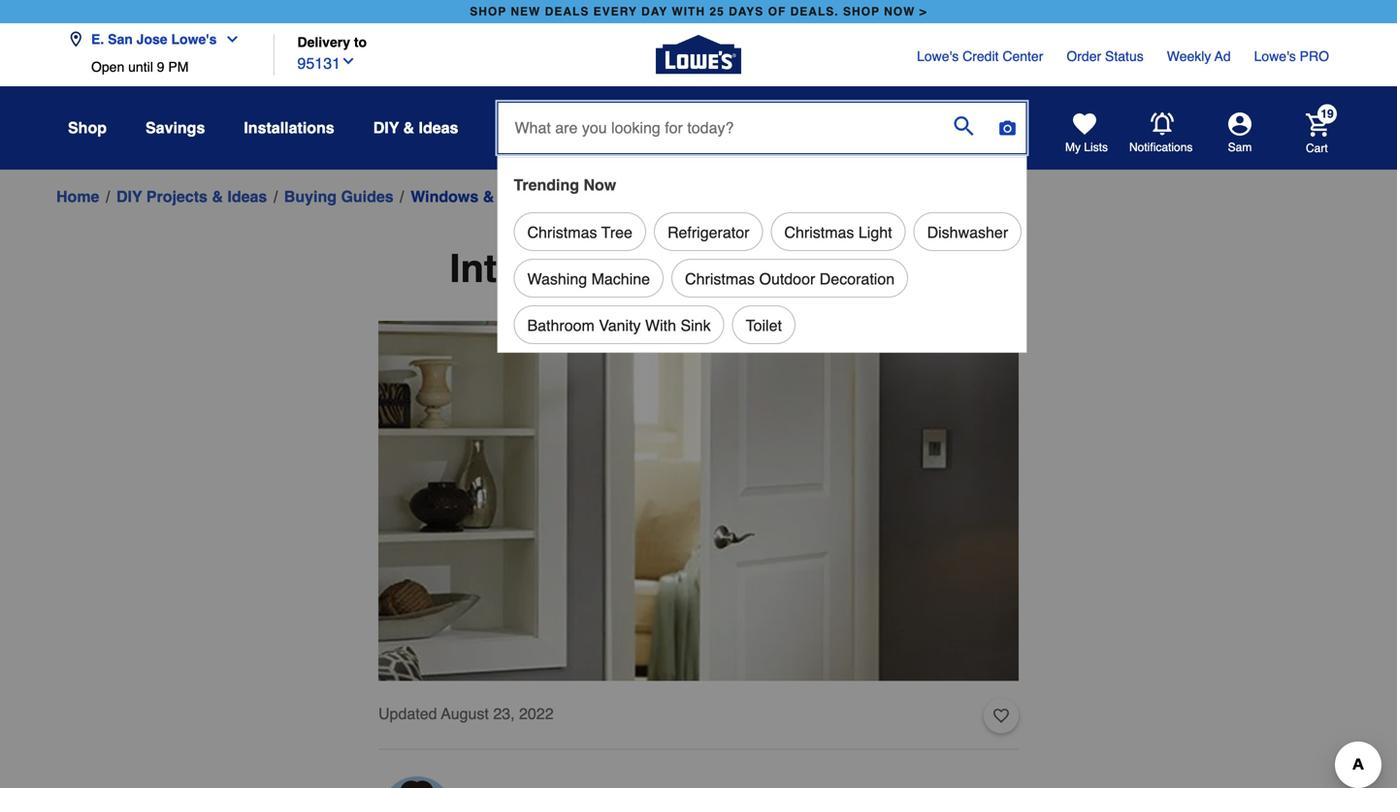 Task type: describe. For each thing, give the bounding box(es) containing it.
now
[[884, 5, 915, 18]]

doors
[[498, 188, 543, 206]]

1 shop from the left
[[470, 5, 507, 18]]

a living room with an open white interior door. image
[[378, 321, 1019, 682]]

shop button
[[68, 111, 107, 146]]

projects
[[146, 188, 208, 206]]

order status
[[1067, 49, 1144, 64]]

9
[[157, 59, 164, 75]]

now
[[584, 176, 616, 194]]

windows & doors link
[[411, 185, 543, 209]]

e.
[[91, 32, 104, 47]]

guides
[[341, 188, 394, 206]]

heart outline image
[[994, 706, 1009, 727]]

lowe's for lowe's pro
[[1254, 49, 1296, 64]]

my lists
[[1065, 141, 1108, 154]]

chevron down image inside 95131 button
[[341, 53, 356, 69]]

lowe's home improvement logo image
[[656, 12, 741, 98]]

pm
[[168, 59, 189, 75]]

days
[[729, 5, 764, 18]]

of
[[768, 5, 786, 18]]

ad
[[1215, 49, 1231, 64]]

bathroom vanity with sink
[[527, 317, 711, 335]]

lowe's for lowe's credit center
[[917, 49, 959, 64]]

e. san jose lowe's
[[91, 32, 217, 47]]

new
[[511, 5, 541, 18]]

Search Query text field
[[498, 103, 939, 153]]

lowe's pro link
[[1254, 47, 1329, 66]]

home
[[56, 188, 99, 206]]

jose
[[137, 32, 167, 47]]

savings button
[[146, 111, 205, 146]]

installations button
[[244, 111, 334, 146]]

notifications
[[1129, 141, 1193, 154]]

25
[[710, 5, 725, 18]]

order status link
[[1067, 47, 1144, 66]]

shop new deals every day with 25 days of deals. shop now >
[[470, 5, 927, 18]]

lowe's home improvement cart image
[[1306, 113, 1329, 137]]

christmas for christmas outdoor decoration
[[685, 270, 755, 288]]

camera image
[[998, 118, 1017, 138]]

0 horizontal spatial chevron down image
[[217, 32, 240, 47]]

trending now
[[514, 176, 616, 194]]

shop new deals every day with 25 days of deals. shop now > link
[[466, 0, 931, 23]]

to
[[354, 34, 367, 50]]

updated
[[378, 705, 437, 723]]

cart
[[1306, 141, 1328, 155]]

diy for diy projects & ideas
[[116, 188, 142, 206]]

sink
[[681, 317, 711, 335]]

lowe's home improvement notification center image
[[1151, 113, 1174, 136]]

lists
[[1084, 141, 1108, 154]]

dishwasher
[[927, 224, 1008, 242]]

windows & doors
[[411, 188, 543, 206]]

interior door buying guide
[[450, 246, 948, 291]]

san
[[108, 32, 133, 47]]

delivery
[[297, 34, 350, 50]]

light
[[859, 224, 892, 242]]

diy & ideas
[[373, 119, 458, 137]]

95131 button
[[297, 50, 356, 75]]

status
[[1105, 49, 1144, 64]]

savings
[[146, 119, 205, 137]]

sam
[[1228, 141, 1252, 154]]

washing
[[527, 270, 587, 288]]

0 horizontal spatial buying
[[284, 188, 337, 206]]

buying guides link
[[284, 185, 394, 209]]

order
[[1067, 49, 1101, 64]]

search image
[[954, 116, 974, 136]]

washing machine
[[527, 270, 650, 288]]



Task type: locate. For each thing, give the bounding box(es) containing it.
trending
[[514, 176, 579, 194]]

credit
[[963, 49, 999, 64]]

guide
[[838, 246, 948, 291]]

1 horizontal spatial shop
[[843, 5, 880, 18]]

with
[[645, 317, 676, 335]]

lowe's up pm
[[171, 32, 217, 47]]

day
[[641, 5, 668, 18]]

deals
[[545, 5, 589, 18]]

door
[[594, 246, 685, 291]]

lowe's inside button
[[171, 32, 217, 47]]

1 vertical spatial ideas
[[227, 188, 267, 206]]

open
[[91, 59, 124, 75]]

toilet
[[746, 317, 782, 335]]

ideas inside button
[[419, 119, 458, 137]]

1 vertical spatial buying
[[695, 246, 827, 291]]

1 horizontal spatial &
[[403, 119, 414, 137]]

every
[[594, 5, 637, 18]]

christmas down refrigerator
[[685, 270, 755, 288]]

buying guides
[[284, 188, 394, 206]]

home link
[[56, 185, 99, 209]]

christmas
[[527, 224, 597, 242], [784, 224, 854, 242], [685, 270, 755, 288]]

location image
[[68, 32, 83, 47]]

diy up "guides" on the left top
[[373, 119, 399, 137]]

outdoor
[[759, 270, 815, 288]]

lowe's
[[171, 32, 217, 47], [917, 49, 959, 64], [1254, 49, 1296, 64]]

e. san jose lowe's button
[[68, 20, 248, 59]]

& left doors
[[483, 188, 494, 206]]

weekly
[[1167, 49, 1211, 64]]

weekly ad link
[[1167, 47, 1231, 66]]

1 horizontal spatial lowe's
[[917, 49, 959, 64]]

shop
[[470, 5, 507, 18], [843, 5, 880, 18]]

1 horizontal spatial buying
[[695, 246, 827, 291]]

1 horizontal spatial chevron down image
[[341, 53, 356, 69]]

christmas outdoor decoration
[[685, 270, 895, 288]]

tree
[[601, 224, 633, 242]]

diy inside diy & ideas button
[[373, 119, 399, 137]]

shop
[[68, 119, 107, 137]]

vanity
[[599, 317, 641, 335]]

0 horizontal spatial shop
[[470, 5, 507, 18]]

lowe's home improvement lists image
[[1073, 113, 1096, 136]]

& right 'projects'
[[212, 188, 223, 206]]

1 vertical spatial chevron down image
[[341, 53, 356, 69]]

until
[[128, 59, 153, 75]]

& for windows
[[483, 188, 494, 206]]

christmas up christmas outdoor decoration
[[784, 224, 854, 242]]

august
[[441, 705, 489, 723]]

open until 9 pm
[[91, 59, 189, 75]]

my lists link
[[1065, 113, 1108, 155]]

diy left 'projects'
[[116, 188, 142, 206]]

interior
[[450, 246, 583, 291]]

1 horizontal spatial christmas
[[685, 270, 755, 288]]

windows
[[411, 188, 479, 206]]

none search field containing trending now
[[497, 102, 1027, 371]]

lowe's left credit
[[917, 49, 959, 64]]

buying up toilet
[[695, 246, 827, 291]]

buying left "guides" on the left top
[[284, 188, 337, 206]]

refrigerator
[[668, 224, 749, 242]]

sam button
[[1193, 113, 1287, 155]]

0 vertical spatial chevron down image
[[217, 32, 240, 47]]

lowe's credit center
[[917, 49, 1043, 64]]

2 horizontal spatial lowe's
[[1254, 49, 1296, 64]]

ideas right 'projects'
[[227, 188, 267, 206]]

weekly ad
[[1167, 49, 1231, 64]]

lowe's left pro
[[1254, 49, 1296, 64]]

0 vertical spatial ideas
[[419, 119, 458, 137]]

19
[[1321, 107, 1334, 121]]

1 horizontal spatial diy
[[373, 119, 399, 137]]

& inside button
[[403, 119, 414, 137]]

ideas
[[419, 119, 458, 137], [227, 188, 267, 206]]

lowe's pro
[[1254, 49, 1329, 64]]

0 horizontal spatial christmas
[[527, 224, 597, 242]]

95131
[[297, 54, 341, 72]]

delivery to
[[297, 34, 367, 50]]

chevron down image
[[217, 32, 240, 47], [341, 53, 356, 69]]

ideas up windows
[[419, 119, 458, 137]]

& up windows
[[403, 119, 414, 137]]

christmas tree
[[527, 224, 633, 242]]

installations
[[244, 119, 334, 137]]

shop left new
[[470, 5, 507, 18]]

shop left now on the right top of page
[[843, 5, 880, 18]]

diy inside diy projects & ideas link
[[116, 188, 142, 206]]

0 horizontal spatial ideas
[[227, 188, 267, 206]]

christmas for christmas tree
[[527, 224, 597, 242]]

bathroom
[[527, 317, 595, 335]]

my
[[1065, 141, 1081, 154]]

0 horizontal spatial diy
[[116, 188, 142, 206]]

chevron down image right 'jose' at the top left of the page
[[217, 32, 240, 47]]

diy & ideas button
[[373, 111, 458, 146]]

with
[[672, 5, 705, 18]]

None search field
[[497, 102, 1027, 371]]

christmas up washing
[[527, 224, 597, 242]]

deals.
[[790, 5, 839, 18]]

2 shop from the left
[[843, 5, 880, 18]]

2 horizontal spatial &
[[483, 188, 494, 206]]

0 horizontal spatial lowe's
[[171, 32, 217, 47]]

diy projects & ideas link
[[116, 185, 267, 209]]

>
[[920, 5, 927, 18]]

diy projects & ideas
[[116, 188, 267, 206]]

updated august 23, 2022
[[378, 705, 554, 723]]

1 horizontal spatial ideas
[[419, 119, 458, 137]]

0 horizontal spatial &
[[212, 188, 223, 206]]

23,
[[493, 705, 515, 723]]

1 vertical spatial diy
[[116, 188, 142, 206]]

christmas for christmas light
[[784, 224, 854, 242]]

0 vertical spatial buying
[[284, 188, 337, 206]]

decoration
[[820, 270, 895, 288]]

2 horizontal spatial christmas
[[784, 224, 854, 242]]

& for diy
[[403, 119, 414, 137]]

diy
[[373, 119, 399, 137], [116, 188, 142, 206]]

christmas light
[[784, 224, 892, 242]]

diy for diy & ideas
[[373, 119, 399, 137]]

machine
[[591, 270, 650, 288]]

lowe's credit center link
[[917, 47, 1043, 66]]

2022
[[519, 705, 554, 723]]

center
[[1003, 49, 1043, 64]]

chevron down image down to
[[341, 53, 356, 69]]

0 vertical spatial diy
[[373, 119, 399, 137]]

pro
[[1300, 49, 1329, 64]]



Task type: vqa. For each thing, say whether or not it's contained in the screenshot.
the rightmost Buying
yes



